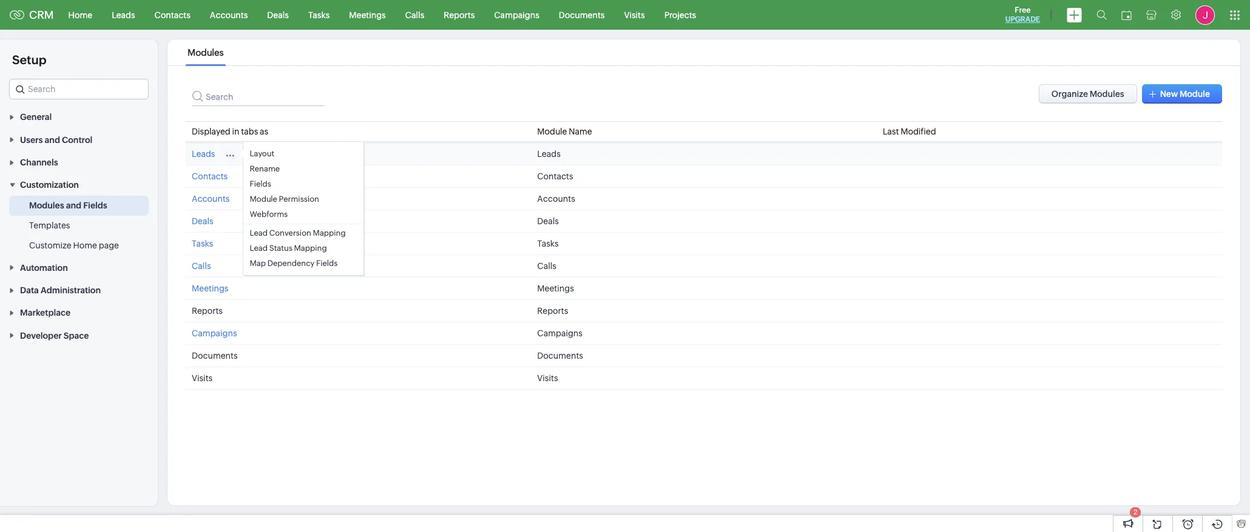 Task type: locate. For each thing, give the bounding box(es) containing it.
0 vertical spatial module
[[1180, 89, 1210, 99]]

None field
[[9, 79, 149, 100]]

1 vertical spatial contacts link
[[192, 172, 228, 181]]

modules link
[[186, 47, 226, 58]]

marketplace
[[20, 309, 70, 318]]

developer space
[[20, 331, 89, 341]]

0 vertical spatial calls link
[[396, 0, 434, 29]]

0 vertical spatial contacts link
[[145, 0, 200, 29]]

mapping right conversion
[[313, 229, 346, 238]]

map
[[250, 259, 266, 268]]

0 vertical spatial home
[[68, 10, 92, 20]]

modules and fields
[[29, 201, 107, 211]]

2 vertical spatial fields
[[316, 259, 338, 268]]

last
[[883, 127, 899, 137]]

deals
[[267, 10, 289, 20], [192, 217, 213, 226], [537, 217, 559, 226]]

deals link
[[258, 0, 299, 29], [192, 217, 213, 226]]

fields inside customization region
[[83, 201, 107, 211]]

campaigns link
[[485, 0, 549, 29], [192, 329, 237, 339]]

meetings link
[[339, 0, 396, 29], [192, 284, 228, 294]]

0 horizontal spatial and
[[45, 135, 60, 145]]

visits
[[624, 10, 645, 20], [192, 374, 213, 384], [537, 374, 558, 384]]

module
[[1180, 89, 1210, 99], [537, 127, 567, 137], [250, 195, 277, 204]]

module left name at the left of the page
[[537, 127, 567, 137]]

1 horizontal spatial and
[[66, 201, 81, 211]]

0 horizontal spatial reports
[[192, 307, 223, 316]]

upgrade
[[1006, 15, 1040, 24]]

and inside customization region
[[66, 201, 81, 211]]

module right new
[[1180, 89, 1210, 99]]

profile element
[[1188, 0, 1222, 29]]

and
[[45, 135, 60, 145], [66, 201, 81, 211]]

fields right dependency
[[316, 259, 338, 268]]

1 horizontal spatial modules
[[188, 47, 224, 58]]

fields inside lead conversion mapping lead status mapping map dependency fields
[[316, 259, 338, 268]]

fields inside layout rename fields module permission webforms
[[250, 180, 271, 189]]

leads right the home link in the left top of the page
[[112, 10, 135, 20]]

contacts link down displayed
[[192, 172, 228, 181]]

0 vertical spatial and
[[45, 135, 60, 145]]

module up webforms
[[250, 195, 277, 204]]

fields down customization dropdown button
[[83, 201, 107, 211]]

fields down rename
[[250, 180, 271, 189]]

leads link
[[102, 0, 145, 29], [192, 149, 215, 159]]

1 vertical spatial and
[[66, 201, 81, 211]]

1 horizontal spatial leads
[[192, 149, 215, 159]]

accounts
[[210, 10, 248, 20], [192, 194, 230, 204], [537, 194, 575, 204]]

mapping
[[313, 229, 346, 238], [294, 244, 327, 253]]

search element
[[1089, 0, 1114, 30]]

1 vertical spatial campaigns link
[[192, 329, 237, 339]]

2 horizontal spatial module
[[1180, 89, 1210, 99]]

2 horizontal spatial meetings
[[537, 284, 574, 294]]

1 horizontal spatial deals link
[[258, 0, 299, 29]]

1 vertical spatial modules
[[29, 201, 64, 211]]

as
[[260, 127, 268, 137]]

data
[[20, 286, 39, 296]]

1 horizontal spatial calls link
[[396, 0, 434, 29]]

customization button
[[0, 174, 158, 196]]

0 horizontal spatial calls link
[[192, 262, 211, 271]]

contacts
[[155, 10, 190, 20], [192, 172, 228, 181], [537, 172, 573, 181]]

home
[[68, 10, 92, 20], [73, 241, 97, 251]]

rename
[[250, 164, 280, 174]]

create menu element
[[1060, 0, 1089, 29]]

reports
[[444, 10, 475, 20], [192, 307, 223, 316], [537, 307, 568, 316]]

2 horizontal spatial visits
[[624, 10, 645, 20]]

customize home page
[[29, 241, 119, 251]]

modules and fields link
[[29, 200, 107, 212]]

0 horizontal spatial fields
[[83, 201, 107, 211]]

0 vertical spatial deals link
[[258, 0, 299, 29]]

mapping up dependency
[[294, 244, 327, 253]]

1 horizontal spatial campaigns link
[[485, 0, 549, 29]]

in
[[232, 127, 239, 137]]

free upgrade
[[1006, 5, 1040, 24]]

data administration
[[20, 286, 101, 296]]

2 horizontal spatial fields
[[316, 259, 338, 268]]

1 horizontal spatial deals
[[267, 10, 289, 20]]

leads down displayed
[[192, 149, 215, 159]]

0 vertical spatial campaigns link
[[485, 0, 549, 29]]

home inside customization region
[[73, 241, 97, 251]]

1 vertical spatial lead
[[250, 244, 268, 253]]

0 horizontal spatial module
[[250, 195, 277, 204]]

general button
[[0, 106, 158, 128]]

0 horizontal spatial meetings link
[[192, 284, 228, 294]]

lead
[[250, 229, 268, 238], [250, 244, 268, 253]]

1 horizontal spatial module
[[537, 127, 567, 137]]

0 vertical spatial lead
[[250, 229, 268, 238]]

contacts link up modules link
[[145, 0, 200, 29]]

and inside "dropdown button"
[[45, 135, 60, 145]]

documents
[[559, 10, 605, 20], [192, 351, 238, 361], [537, 351, 583, 361]]

name
[[569, 127, 592, 137]]

1 horizontal spatial reports
[[444, 10, 475, 20]]

1 vertical spatial home
[[73, 241, 97, 251]]

customization
[[20, 180, 79, 190]]

2 horizontal spatial leads
[[537, 149, 561, 159]]

status
[[269, 244, 292, 253]]

campaigns
[[494, 10, 539, 20], [192, 329, 237, 339], [537, 329, 583, 339]]

0 horizontal spatial modules
[[29, 201, 64, 211]]

users and control
[[20, 135, 92, 145]]

2 vertical spatial module
[[250, 195, 277, 204]]

1 horizontal spatial fields
[[250, 180, 271, 189]]

contacts down module name
[[537, 172, 573, 181]]

search image
[[1097, 10, 1107, 20]]

free
[[1015, 5, 1031, 15]]

0 horizontal spatial deals
[[192, 217, 213, 226]]

lead down webforms
[[250, 229, 268, 238]]

lead up map
[[250, 244, 268, 253]]

None button
[[1039, 84, 1137, 104]]

2 horizontal spatial reports
[[537, 307, 568, 316]]

tasks
[[308, 10, 330, 20], [192, 239, 213, 249], [537, 239, 559, 249]]

and down customization dropdown button
[[66, 201, 81, 211]]

fields
[[250, 180, 271, 189], [83, 201, 107, 211], [316, 259, 338, 268]]

1 horizontal spatial tasks
[[308, 10, 330, 20]]

0 vertical spatial modules
[[188, 47, 224, 58]]

calls link
[[396, 0, 434, 29], [192, 262, 211, 271]]

tasks link
[[299, 0, 339, 29], [192, 239, 213, 249]]

contacts up modules link
[[155, 10, 190, 20]]

space
[[64, 331, 89, 341]]

accounts link
[[200, 0, 258, 29], [192, 194, 230, 204]]

0 horizontal spatial deals link
[[192, 217, 213, 226]]

2
[[1134, 509, 1137, 517]]

home right crm
[[68, 10, 92, 20]]

home up automation "dropdown button"
[[73, 241, 97, 251]]

setup
[[12, 53, 46, 67]]

1 vertical spatial fields
[[83, 201, 107, 211]]

leads down module name
[[537, 149, 561, 159]]

0 horizontal spatial meetings
[[192, 284, 228, 294]]

templates
[[29, 221, 70, 231]]

0 horizontal spatial tasks link
[[192, 239, 213, 249]]

0 vertical spatial meetings link
[[339, 0, 396, 29]]

new
[[1160, 89, 1178, 99]]

new module
[[1160, 89, 1210, 99]]

module name
[[537, 127, 592, 137]]

1 vertical spatial deals link
[[192, 217, 213, 226]]

calls
[[405, 10, 424, 20], [192, 262, 211, 271], [537, 262, 556, 271]]

leads
[[112, 10, 135, 20], [192, 149, 215, 159], [537, 149, 561, 159]]

modules
[[188, 47, 224, 58], [29, 201, 64, 211]]

control
[[62, 135, 92, 145]]

users and control button
[[0, 128, 158, 151]]

1 horizontal spatial tasks link
[[299, 0, 339, 29]]

modules inside customization region
[[29, 201, 64, 211]]

contacts down displayed
[[192, 172, 228, 181]]

0 vertical spatial leads link
[[102, 0, 145, 29]]

0 horizontal spatial visits
[[192, 374, 213, 384]]

0 vertical spatial fields
[[250, 180, 271, 189]]

contacts link
[[145, 0, 200, 29], [192, 172, 228, 181]]

and right users
[[45, 135, 60, 145]]

1 horizontal spatial calls
[[405, 10, 424, 20]]

modules for modules and fields
[[29, 201, 64, 211]]

1 vertical spatial tasks link
[[192, 239, 213, 249]]

1 lead from the top
[[250, 229, 268, 238]]

meetings
[[349, 10, 386, 20], [192, 284, 228, 294], [537, 284, 574, 294]]

layout rename fields module permission webforms
[[250, 149, 319, 219]]

projects link
[[655, 0, 706, 29]]

1 vertical spatial mapping
[[294, 244, 327, 253]]

1 vertical spatial leads link
[[192, 149, 215, 159]]

conversion
[[269, 229, 311, 238]]



Task type: vqa. For each thing, say whether or not it's contained in the screenshot.
Last Modified
yes



Task type: describe. For each thing, give the bounding box(es) containing it.
channels button
[[0, 151, 158, 174]]

displayed in tabs as
[[192, 127, 268, 137]]

displayed
[[192, 127, 230, 137]]

page
[[99, 241, 119, 251]]

2 horizontal spatial tasks
[[537, 239, 559, 249]]

channels
[[20, 158, 58, 168]]

dependency
[[267, 259, 315, 268]]

new module button
[[1142, 84, 1222, 104]]

1 vertical spatial calls link
[[192, 262, 211, 271]]

fields for rename
[[250, 180, 271, 189]]

0 horizontal spatial calls
[[192, 262, 211, 271]]

modules for modules
[[188, 47, 224, 58]]

calendar image
[[1122, 10, 1132, 20]]

modified
[[901, 127, 936, 137]]

permission
[[279, 195, 319, 204]]

reports link
[[434, 0, 485, 29]]

developer
[[20, 331, 62, 341]]

1 vertical spatial module
[[537, 127, 567, 137]]

profile image
[[1196, 5, 1215, 25]]

customize
[[29, 241, 71, 251]]

documents link
[[549, 0, 614, 29]]

fields for and
[[83, 201, 107, 211]]

automation button
[[0, 256, 158, 279]]

customize home page link
[[29, 240, 119, 252]]

module inside button
[[1180, 89, 1210, 99]]

projects
[[664, 10, 696, 20]]

0 horizontal spatial campaigns link
[[192, 329, 237, 339]]

2 horizontal spatial contacts
[[537, 172, 573, 181]]

0 vertical spatial tasks link
[[299, 0, 339, 29]]

1 vertical spatial accounts link
[[192, 194, 230, 204]]

administration
[[41, 286, 101, 296]]

Search text field
[[10, 80, 148, 99]]

0 horizontal spatial contacts
[[155, 10, 190, 20]]

2 horizontal spatial deals
[[537, 217, 559, 226]]

tabs
[[241, 127, 258, 137]]

webforms
[[250, 210, 288, 219]]

templates link
[[29, 220, 70, 232]]

0 horizontal spatial leads
[[112, 10, 135, 20]]

0 vertical spatial mapping
[[313, 229, 346, 238]]

visits link
[[614, 0, 655, 29]]

2 horizontal spatial calls
[[537, 262, 556, 271]]

automation
[[20, 263, 68, 273]]

Search text field
[[192, 84, 325, 106]]

module inside layout rename fields module permission webforms
[[250, 195, 277, 204]]

last modified
[[883, 127, 936, 137]]

1 vertical spatial meetings link
[[192, 284, 228, 294]]

crm link
[[10, 8, 54, 21]]

developer space button
[[0, 324, 158, 347]]

users
[[20, 135, 43, 145]]

and for modules
[[66, 201, 81, 211]]

crm
[[29, 8, 54, 21]]

1 horizontal spatial visits
[[537, 374, 558, 384]]

2 lead from the top
[[250, 244, 268, 253]]

create menu image
[[1067, 8, 1082, 22]]

1 horizontal spatial meetings link
[[339, 0, 396, 29]]

home link
[[59, 0, 102, 29]]

1 horizontal spatial contacts
[[192, 172, 228, 181]]

customization region
[[0, 196, 158, 256]]

1 horizontal spatial meetings
[[349, 10, 386, 20]]

lead conversion mapping lead status mapping map dependency fields
[[250, 229, 346, 268]]

layout
[[250, 149, 274, 158]]

marketplace button
[[0, 302, 158, 324]]

1 horizontal spatial leads link
[[192, 149, 215, 159]]

data administration button
[[0, 279, 158, 302]]

and for users
[[45, 135, 60, 145]]

0 horizontal spatial tasks
[[192, 239, 213, 249]]

0 horizontal spatial leads link
[[102, 0, 145, 29]]

0 vertical spatial accounts link
[[200, 0, 258, 29]]

general
[[20, 112, 52, 122]]



